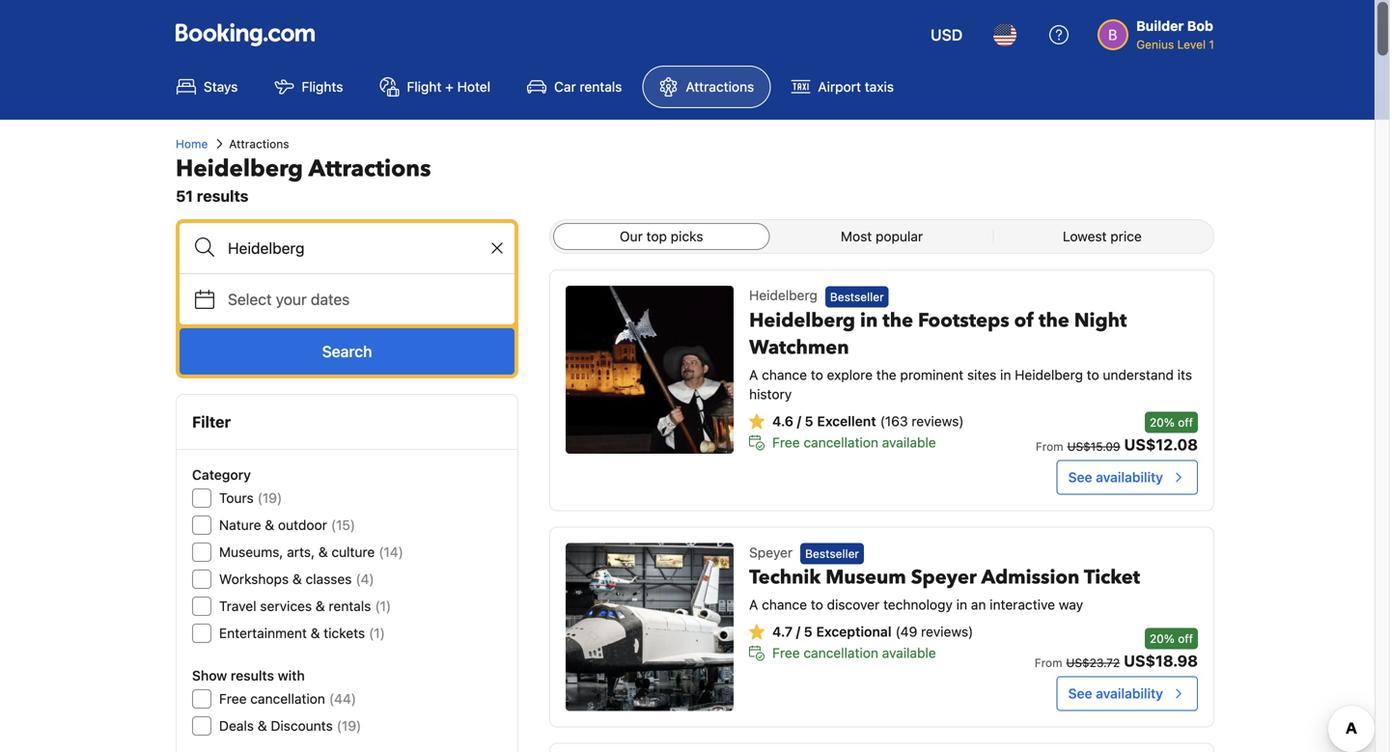 Task type: describe. For each thing, give the bounding box(es) containing it.
deals
[[219, 718, 254, 734]]

4.7 / 5 exceptional (49 reviews)
[[772, 624, 973, 640]]

stays
[[204, 79, 238, 95]]

20% off for heidelberg in the footsteps of the night watchmen
[[1150, 415, 1193, 429]]

airport taxis
[[818, 79, 894, 95]]

filter
[[192, 413, 231, 431]]

& for classes
[[292, 571, 302, 587]]

tours
[[219, 490, 254, 506]]

interactive
[[990, 597, 1055, 613]]

free for watchmen
[[772, 434, 800, 450]]

heidelberg in the footsteps of the night watchmen a chance to explore the prominent sites in heidelberg to understand its history
[[749, 307, 1192, 402]]

/ for watchmen
[[797, 413, 801, 429]]

off for technik museum speyer admission ticket
[[1178, 632, 1193, 645]]

the up prominent
[[883, 307, 913, 334]]

footsteps
[[918, 307, 1009, 334]]

heidelberg for heidelberg in the footsteps of the night watchmen a chance to explore the prominent sites in heidelberg to understand its history
[[749, 307, 855, 334]]

reviews) for the
[[912, 413, 964, 429]]

from us$15.09 us$12.08
[[1036, 435, 1198, 454]]

0 horizontal spatial rentals
[[329, 598, 371, 614]]

free cancellation available for to
[[772, 645, 936, 661]]

(15)
[[331, 517, 355, 533]]

0 vertical spatial speyer
[[749, 544, 793, 560]]

admission
[[981, 564, 1080, 591]]

watchmen
[[749, 334, 849, 361]]

nature
[[219, 517, 261, 533]]

museums,
[[219, 544, 283, 560]]

lowest price
[[1063, 228, 1142, 244]]

available for the
[[882, 434, 936, 450]]

builder
[[1136, 18, 1184, 34]]

us$15.09
[[1067, 440, 1120, 453]]

& right arts,
[[318, 544, 328, 560]]

category
[[192, 467, 251, 483]]

results inside heidelberg attractions 51 results
[[197, 187, 249, 205]]

free cancellation (44)
[[219, 691, 356, 707]]

heidelberg for heidelberg
[[749, 287, 818, 303]]

night
[[1074, 307, 1127, 334]]

attractions link
[[642, 66, 771, 108]]

usd
[[931, 26, 963, 44]]

top
[[646, 228, 667, 244]]

2 vertical spatial free
[[219, 691, 247, 707]]

to down the watchmen
[[811, 367, 823, 383]]

an
[[971, 597, 986, 613]]

flight + hotel
[[407, 79, 491, 95]]

entertainment
[[219, 625, 307, 641]]

search
[[322, 342, 372, 361]]

chance inside heidelberg in the footsteps of the night watchmen a chance to explore the prominent sites in heidelberg to understand its history
[[762, 367, 807, 383]]

0 vertical spatial (1)
[[375, 598, 391, 614]]

free for to
[[772, 645, 800, 661]]

prominent
[[900, 367, 964, 383]]

our
[[620, 228, 643, 244]]

discover
[[827, 597, 880, 613]]

with
[[278, 668, 305, 684]]

to inside technik museum speyer admission ticket a chance to discover technology in an interactive way
[[811, 597, 823, 613]]

flights link
[[258, 66, 360, 108]]

home
[[176, 137, 208, 151]]

see availability for technik museum speyer admission ticket
[[1068, 685, 1163, 701]]

51
[[176, 187, 193, 205]]

our top picks
[[620, 228, 703, 244]]

search button
[[180, 328, 515, 375]]

1 vertical spatial results
[[231, 668, 274, 684]]

picks
[[671, 228, 703, 244]]

price
[[1111, 228, 1142, 244]]

20% for heidelberg in the footsteps of the night watchmen
[[1150, 415, 1175, 429]]

the right explore
[[876, 367, 897, 383]]

see for technik museum speyer admission ticket
[[1068, 685, 1092, 701]]

home link
[[176, 135, 208, 153]]

nature & outdoor (15)
[[219, 517, 355, 533]]

car rentals
[[554, 79, 622, 95]]

travel services & rentals (1)
[[219, 598, 391, 614]]

& down classes at bottom
[[316, 598, 325, 614]]

museum
[[826, 564, 906, 591]]

technik
[[749, 564, 821, 591]]

select
[[228, 290, 272, 308]]

level
[[1177, 38, 1206, 51]]

most
[[841, 228, 872, 244]]

discounts
[[271, 718, 333, 734]]

& for discounts
[[258, 718, 267, 734]]

availability for technik museum speyer admission ticket
[[1096, 685, 1163, 701]]

museums, arts, & culture (14)
[[219, 544, 403, 560]]

understand
[[1103, 367, 1174, 383]]

the right of
[[1039, 307, 1069, 334]]

1
[[1209, 38, 1214, 51]]

& for tickets
[[311, 625, 320, 641]]

availability for heidelberg in the footsteps of the night watchmen
[[1096, 469, 1163, 485]]

select your dates
[[228, 290, 350, 308]]

flights
[[302, 79, 343, 95]]

(163
[[880, 413, 908, 429]]

heidelberg in the footsteps of the night watchmen image
[[566, 286, 734, 454]]

of
[[1014, 307, 1034, 334]]

us$12.08
[[1124, 435, 1198, 454]]

(44)
[[329, 691, 356, 707]]

car
[[554, 79, 576, 95]]

your
[[276, 290, 307, 308]]

culture
[[332, 544, 375, 560]]

5 for watchmen
[[805, 413, 813, 429]]

explore
[[827, 367, 873, 383]]

stays link
[[160, 66, 254, 108]]

1 vertical spatial (19)
[[337, 718, 361, 734]]

flight + hotel link
[[363, 66, 507, 108]]

4.6 / 5 excellent (163 reviews)
[[772, 413, 964, 429]]

classes
[[306, 571, 352, 587]]



Task type: vqa. For each thing, say whether or not it's contained in the screenshot.
the bottommost See Availability
yes



Task type: locate. For each thing, give the bounding box(es) containing it.
show
[[192, 668, 227, 684]]

genius
[[1136, 38, 1174, 51]]

available
[[882, 434, 936, 450], [882, 645, 936, 661]]

results
[[197, 187, 249, 205], [231, 668, 274, 684]]

available down (49
[[882, 645, 936, 661]]

exceptional
[[816, 624, 892, 640]]

1 vertical spatial attractions
[[229, 137, 289, 151]]

0 vertical spatial 5
[[805, 413, 813, 429]]

1 vertical spatial in
[[1000, 367, 1011, 383]]

1 vertical spatial 5
[[804, 624, 812, 640]]

available for speyer
[[882, 645, 936, 661]]

entertainment & tickets (1)
[[219, 625, 385, 641]]

1 see availability from the top
[[1068, 469, 1163, 485]]

(19) down (44)
[[337, 718, 361, 734]]

0 vertical spatial results
[[197, 187, 249, 205]]

(19)
[[257, 490, 282, 506], [337, 718, 361, 734]]

free cancellation available for watchmen
[[772, 434, 936, 450]]

flight
[[407, 79, 442, 95]]

results left with
[[231, 668, 274, 684]]

most popular
[[841, 228, 923, 244]]

from
[[1036, 440, 1064, 453], [1035, 656, 1062, 669]]

free up deals
[[219, 691, 247, 707]]

workshops
[[219, 571, 289, 587]]

1 vertical spatial 20% off
[[1150, 632, 1193, 645]]

us$23.72
[[1066, 656, 1120, 669]]

in left an
[[956, 597, 967, 613]]

reviews) down technology
[[921, 624, 973, 640]]

0 horizontal spatial attractions
[[229, 137, 289, 151]]

bestseller up museum
[[805, 547, 859, 561]]

sites
[[967, 367, 997, 383]]

2 chance from the top
[[762, 597, 807, 613]]

cancellation down exceptional
[[804, 645, 878, 661]]

20% off
[[1150, 415, 1193, 429], [1150, 632, 1193, 645]]

builder bob genius level 1
[[1136, 18, 1214, 51]]

20% off up us$18.98
[[1150, 632, 1193, 645]]

lowest
[[1063, 228, 1107, 244]]

chance down technik
[[762, 597, 807, 613]]

2 a from the top
[[749, 597, 758, 613]]

(1) right tickets
[[369, 625, 385, 641]]

car rentals link
[[511, 66, 639, 108]]

1 horizontal spatial in
[[956, 597, 967, 613]]

1 horizontal spatial speyer
[[911, 564, 977, 591]]

20% for technik museum speyer admission ticket
[[1150, 632, 1175, 645]]

2 horizontal spatial attractions
[[686, 79, 754, 95]]

0 vertical spatial see
[[1068, 469, 1092, 485]]

cancellation
[[804, 434, 878, 450], [804, 645, 878, 661], [250, 691, 325, 707]]

1 vertical spatial from
[[1035, 656, 1062, 669]]

way
[[1059, 597, 1083, 613]]

0 vertical spatial a
[[749, 367, 758, 383]]

free cancellation available
[[772, 434, 936, 450], [772, 645, 936, 661]]

free
[[772, 434, 800, 450], [772, 645, 800, 661], [219, 691, 247, 707]]

reviews) for speyer
[[921, 624, 973, 640]]

2 available from the top
[[882, 645, 936, 661]]

(19) up nature & outdoor (15)
[[257, 490, 282, 506]]

0 vertical spatial reviews)
[[912, 413, 964, 429]]

5 for to
[[804, 624, 812, 640]]

& for outdoor
[[265, 517, 274, 533]]

1 chance from the top
[[762, 367, 807, 383]]

heidelberg inside heidelberg attractions 51 results
[[176, 153, 303, 185]]

results right 51
[[197, 187, 249, 205]]

0 vertical spatial 20% off
[[1150, 415, 1193, 429]]

5 right 4.7
[[804, 624, 812, 640]]

bestseller
[[830, 290, 884, 303], [805, 547, 859, 561]]

1 horizontal spatial (19)
[[337, 718, 361, 734]]

speyer inside technik museum speyer admission ticket a chance to discover technology in an interactive way
[[911, 564, 977, 591]]

0 horizontal spatial speyer
[[749, 544, 793, 560]]

0 vertical spatial available
[[882, 434, 936, 450]]

/ right 4.6
[[797, 413, 801, 429]]

taxis
[[865, 79, 894, 95]]

0 vertical spatial 20%
[[1150, 415, 1175, 429]]

us$18.98
[[1124, 651, 1198, 670]]

from for ticket
[[1035, 656, 1062, 669]]

see down us$23.72
[[1068, 685, 1092, 701]]

reviews)
[[912, 413, 964, 429], [921, 624, 973, 640]]

(49
[[895, 624, 917, 640]]

from inside from us$23.72 us$18.98
[[1035, 656, 1062, 669]]

20% off for technik museum speyer admission ticket
[[1150, 632, 1193, 645]]

tours (19)
[[219, 490, 282, 506]]

available down (163
[[882, 434, 936, 450]]

5 right 4.6
[[805, 413, 813, 429]]

1 a from the top
[[749, 367, 758, 383]]

see availability down "from us$15.09 us$12.08"
[[1068, 469, 1163, 485]]

2 vertical spatial in
[[956, 597, 967, 613]]

Where are you going? search field
[[180, 223, 515, 273]]

0 horizontal spatial in
[[860, 307, 878, 334]]

20% off up us$12.08
[[1150, 415, 1193, 429]]

heidelberg
[[176, 153, 303, 185], [749, 287, 818, 303], [749, 307, 855, 334], [1015, 367, 1083, 383]]

1 vertical spatial free cancellation available
[[772, 645, 936, 661]]

4.7
[[772, 624, 793, 640]]

1 see from the top
[[1068, 469, 1092, 485]]

/ right 4.7
[[796, 624, 800, 640]]

2 free cancellation available from the top
[[772, 645, 936, 661]]

speyer up technology
[[911, 564, 977, 591]]

to left understand
[[1087, 367, 1099, 383]]

off up us$12.08
[[1178, 415, 1193, 429]]

1 vertical spatial 20%
[[1150, 632, 1175, 645]]

outdoor
[[278, 517, 327, 533]]

1 vertical spatial availability
[[1096, 685, 1163, 701]]

1 vertical spatial /
[[796, 624, 800, 640]]

1 vertical spatial a
[[749, 597, 758, 613]]

usd button
[[919, 12, 974, 58]]

availability down "from us$15.09 us$12.08"
[[1096, 469, 1163, 485]]

1 vertical spatial free
[[772, 645, 800, 661]]

1 vertical spatial speyer
[[911, 564, 977, 591]]

hotel
[[457, 79, 491, 95]]

4.6
[[772, 413, 794, 429]]

1 vertical spatial (1)
[[369, 625, 385, 641]]

from left us$15.09
[[1036, 440, 1064, 453]]

cancellation for watchmen
[[804, 434, 878, 450]]

& right deals
[[258, 718, 267, 734]]

(4)
[[356, 571, 374, 587]]

see availability
[[1068, 469, 1163, 485], [1068, 685, 1163, 701]]

1 vertical spatial rentals
[[329, 598, 371, 614]]

2 see availability from the top
[[1068, 685, 1163, 701]]

the
[[883, 307, 913, 334], [1039, 307, 1069, 334], [876, 367, 897, 383]]

& right nature
[[265, 517, 274, 533]]

/ for to
[[796, 624, 800, 640]]

1 available from the top
[[882, 434, 936, 450]]

1 vertical spatial available
[[882, 645, 936, 661]]

free down 4.6
[[772, 434, 800, 450]]

attractions inside heidelberg attractions 51 results
[[308, 153, 431, 185]]

0 vertical spatial off
[[1178, 415, 1193, 429]]

a inside technik museum speyer admission ticket a chance to discover technology in an interactive way
[[749, 597, 758, 613]]

availability down from us$23.72 us$18.98
[[1096, 685, 1163, 701]]

your account menu builder bob genius level 1 element
[[1098, 9, 1222, 53]]

in
[[860, 307, 878, 334], [1000, 367, 1011, 383], [956, 597, 967, 613]]

free down 4.7
[[772, 645, 800, 661]]

cancellation down with
[[250, 691, 325, 707]]

see
[[1068, 469, 1092, 485], [1068, 685, 1092, 701]]

0 vertical spatial attractions
[[686, 79, 754, 95]]

a up history
[[749, 367, 758, 383]]

5
[[805, 413, 813, 429], [804, 624, 812, 640]]

services
[[260, 598, 312, 614]]

1 availability from the top
[[1096, 469, 1163, 485]]

1 20% off from the top
[[1150, 415, 1193, 429]]

(14)
[[379, 544, 403, 560]]

in up explore
[[860, 307, 878, 334]]

arts,
[[287, 544, 315, 560]]

see down us$15.09
[[1068, 469, 1092, 485]]

0 vertical spatial availability
[[1096, 469, 1163, 485]]

from us$23.72 us$18.98
[[1035, 651, 1198, 670]]

deals & discounts (19)
[[219, 718, 361, 734]]

a inside heidelberg in the footsteps of the night watchmen a chance to explore the prominent sites in heidelberg to understand its history
[[749, 367, 758, 383]]

0 vertical spatial free
[[772, 434, 800, 450]]

from inside "from us$15.09 us$12.08"
[[1036, 440, 1064, 453]]

from for of
[[1036, 440, 1064, 453]]

0 vertical spatial in
[[860, 307, 878, 334]]

in inside technik museum speyer admission ticket a chance to discover technology in an interactive way
[[956, 597, 967, 613]]

rentals up tickets
[[329, 598, 371, 614]]

tickets
[[324, 625, 365, 641]]

off up us$18.98
[[1178, 632, 1193, 645]]

dates
[[311, 290, 350, 308]]

1 vertical spatial off
[[1178, 632, 1193, 645]]

2 availability from the top
[[1096, 685, 1163, 701]]

0 vertical spatial rentals
[[580, 79, 622, 95]]

heidelberg attractions 51 results
[[176, 153, 431, 205]]

2 20% from the top
[[1150, 632, 1175, 645]]

0 vertical spatial /
[[797, 413, 801, 429]]

cancellation for to
[[804, 645, 878, 661]]

see availability down from us$23.72 us$18.98
[[1068, 685, 1163, 701]]

see availability for heidelberg in the footsteps of the night watchmen
[[1068, 469, 1163, 485]]

0 vertical spatial cancellation
[[804, 434, 878, 450]]

heidelberg for heidelberg attractions 51 results
[[176, 153, 303, 185]]

1 vertical spatial see
[[1068, 685, 1092, 701]]

2 20% off from the top
[[1150, 632, 1193, 645]]

2 vertical spatial attractions
[[308, 153, 431, 185]]

1 vertical spatial reviews)
[[921, 624, 973, 640]]

free cancellation available down exceptional
[[772, 645, 936, 661]]

technik museum speyer admission ticket image
[[566, 543, 734, 711]]

1 horizontal spatial rentals
[[580, 79, 622, 95]]

a down technik
[[749, 597, 758, 613]]

chance inside technik museum speyer admission ticket a chance to discover technology in an interactive way
[[762, 597, 807, 613]]

popular
[[876, 228, 923, 244]]

reviews) right (163
[[912, 413, 964, 429]]

excellent
[[817, 413, 876, 429]]

2 off from the top
[[1178, 632, 1193, 645]]

0 vertical spatial bestseller
[[830, 290, 884, 303]]

1 20% from the top
[[1150, 415, 1175, 429]]

bestseller down most
[[830, 290, 884, 303]]

booking.com image
[[176, 23, 315, 46]]

speyer up technik
[[749, 544, 793, 560]]

1 free cancellation available from the top
[[772, 434, 936, 450]]

1 vertical spatial chance
[[762, 597, 807, 613]]

technik museum speyer admission ticket a chance to discover technology in an interactive way
[[749, 564, 1140, 613]]

1 vertical spatial see availability
[[1068, 685, 1163, 701]]

0 vertical spatial (19)
[[257, 490, 282, 506]]

0 vertical spatial see availability
[[1068, 469, 1163, 485]]

see for heidelberg in the footsteps of the night watchmen
[[1068, 469, 1092, 485]]

travel
[[219, 598, 256, 614]]

cancellation down 'excellent'
[[804, 434, 878, 450]]

history
[[749, 386, 792, 402]]

off for heidelberg in the footsteps of the night watchmen
[[1178, 415, 1193, 429]]

0 vertical spatial chance
[[762, 367, 807, 383]]

workshops & classes (4)
[[219, 571, 374, 587]]

& down travel services & rentals (1)
[[311, 625, 320, 641]]

bestseller for museum
[[805, 547, 859, 561]]

a
[[749, 367, 758, 383], [749, 597, 758, 613]]

0 horizontal spatial (19)
[[257, 490, 282, 506]]

0 vertical spatial free cancellation available
[[772, 434, 936, 450]]

airport taxis link
[[775, 66, 910, 108]]

2 horizontal spatial in
[[1000, 367, 1011, 383]]

rentals
[[580, 79, 622, 95], [329, 598, 371, 614]]

1 vertical spatial cancellation
[[804, 645, 878, 661]]

attractions
[[686, 79, 754, 95], [229, 137, 289, 151], [308, 153, 431, 185]]

(1)
[[375, 598, 391, 614], [369, 625, 385, 641]]

from left us$23.72
[[1035, 656, 1062, 669]]

+
[[445, 79, 454, 95]]

to left 'discover'
[[811, 597, 823, 613]]

1 off from the top
[[1178, 415, 1193, 429]]

0 vertical spatial from
[[1036, 440, 1064, 453]]

2 see from the top
[[1068, 685, 1092, 701]]

chance up history
[[762, 367, 807, 383]]

20% up us$12.08
[[1150, 415, 1175, 429]]

& down arts,
[[292, 571, 302, 587]]

show results with
[[192, 668, 305, 684]]

2 vertical spatial cancellation
[[250, 691, 325, 707]]

speyer
[[749, 544, 793, 560], [911, 564, 977, 591]]

1 vertical spatial bestseller
[[805, 547, 859, 561]]

airport
[[818, 79, 861, 95]]

1 horizontal spatial attractions
[[308, 153, 431, 185]]

ticket
[[1084, 564, 1140, 591]]

(1) down (14)
[[375, 598, 391, 614]]

free cancellation available down 'excellent'
[[772, 434, 936, 450]]

in right sites
[[1000, 367, 1011, 383]]

to
[[811, 367, 823, 383], [1087, 367, 1099, 383], [811, 597, 823, 613]]

bestseller for in
[[830, 290, 884, 303]]

rentals right car
[[580, 79, 622, 95]]

20% up us$18.98
[[1150, 632, 1175, 645]]



